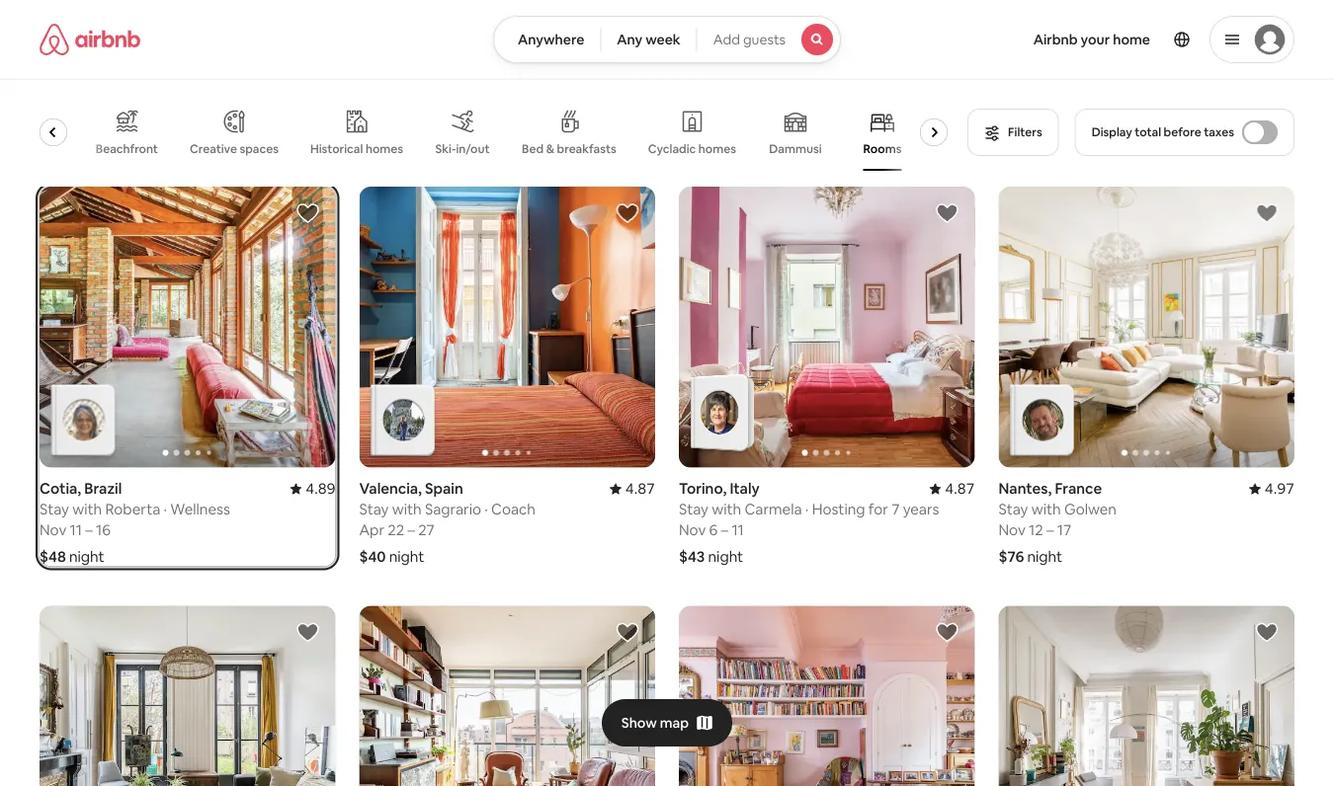 Task type: vqa. For each thing, say whether or not it's contained in the screenshot.


Task type: describe. For each thing, give the bounding box(es) containing it.
$43
[[679, 547, 705, 567]]

farms
[[19, 141, 53, 157]]

italy
[[730, 479, 760, 499]]

cycladic homes
[[648, 141, 736, 157]]

carmela
[[745, 500, 802, 519]]

17
[[1057, 521, 1071, 540]]

group containing historical homes
[[9, 94, 956, 171]]

16
[[96, 521, 111, 540]]

profile element
[[865, 0, 1295, 79]]

beachfront
[[96, 141, 158, 157]]

france
[[1055, 479, 1102, 499]]

your
[[1081, 31, 1110, 48]]

any week button
[[600, 16, 697, 63]]

add to wishlist: cotia, brazil image
[[296, 202, 320, 225]]

7
[[892, 500, 900, 519]]

show map button
[[602, 700, 732, 747]]

· for carmela
[[805, 500, 809, 519]]

4.89 out of 5 average rating image
[[290, 479, 335, 499]]

display total before taxes
[[1092, 125, 1234, 140]]

anywhere button
[[493, 16, 601, 63]]

nov inside torino, italy stay with carmela · hosting for 7 years nov 6 – 11 $43 night
[[679, 521, 706, 540]]

– inside valencia, spain stay with sagrario · coach apr 22 – 27 $40 night
[[408, 521, 415, 540]]

breakfasts
[[557, 141, 616, 157]]

22
[[388, 521, 404, 540]]

bed & breakfasts
[[522, 141, 616, 157]]

week
[[645, 31, 681, 48]]

years
[[903, 500, 939, 519]]

valencia,
[[359, 479, 422, 499]]

golwen
[[1064, 500, 1117, 519]]

with for cotia,
[[72, 500, 102, 519]]

$48
[[40, 547, 66, 567]]

4.97
[[1265, 479, 1295, 499]]

cotia,
[[40, 479, 81, 499]]

total
[[1135, 125, 1161, 140]]

home
[[1113, 31, 1150, 48]]

bed
[[522, 141, 544, 157]]

apr
[[359, 521, 384, 540]]

add
[[713, 31, 740, 48]]

with for nantes,
[[1031, 500, 1061, 519]]

with for valencia,
[[392, 500, 422, 519]]

add to wishlist: torino, italy image
[[935, 202, 959, 225]]

cycladic
[[648, 141, 696, 157]]

filters
[[1008, 125, 1042, 140]]

creative
[[190, 141, 237, 157]]

roberta
[[105, 500, 160, 519]]

– inside torino, italy stay with carmela · hosting for 7 years nov 6 – 11 $43 night
[[721, 521, 728, 540]]

ski-
[[435, 141, 456, 157]]

filters button
[[968, 109, 1059, 156]]

4.87 out of 5 average rating image
[[929, 479, 975, 499]]

27
[[418, 521, 435, 540]]

dammusi
[[769, 141, 822, 157]]

brazil
[[84, 479, 122, 499]]

night inside nantes, france stay with golwen nov 12 – 17 $76 night
[[1027, 547, 1062, 567]]

11 inside cotia, brazil stay with roberta · wellness nov 11 – 16 $48 night
[[70, 521, 82, 540]]

any
[[617, 31, 643, 48]]

any week
[[617, 31, 681, 48]]

night inside cotia, brazil stay with roberta · wellness nov 11 – 16 $48 night
[[69, 547, 104, 567]]

4.97 out of 5 average rating image
[[1249, 479, 1295, 499]]

stay for stay with roberta
[[40, 500, 69, 519]]

stay for stay with sagrario
[[359, 500, 389, 519]]

– inside nantes, france stay with golwen nov 12 – 17 $76 night
[[1046, 521, 1054, 540]]



Task type: locate. For each thing, give the bounding box(es) containing it.
0 horizontal spatial 4.87
[[625, 479, 655, 499]]

hosting
[[812, 500, 865, 519]]

2 night from the left
[[389, 547, 424, 567]]

map
[[660, 714, 689, 732]]

11 inside torino, italy stay with carmela · hosting for 7 years nov 6 – 11 $43 night
[[732, 521, 744, 540]]

2 · from the left
[[485, 500, 488, 519]]

2 – from the left
[[408, 521, 415, 540]]

3 · from the left
[[805, 500, 809, 519]]

ski-in/out
[[435, 141, 490, 157]]

show map
[[621, 714, 689, 732]]

display
[[1092, 125, 1132, 140]]

1 horizontal spatial ·
[[485, 500, 488, 519]]

None search field
[[493, 16, 841, 63]]

4 – from the left
[[1046, 521, 1054, 540]]

creative spaces
[[190, 141, 279, 157]]

1 horizontal spatial nov
[[679, 521, 706, 540]]

nov inside nantes, france stay with golwen nov 12 – 17 $76 night
[[999, 521, 1026, 540]]

homes right cycladic
[[698, 141, 736, 157]]

4.87 for valencia, spain stay with sagrario · coach apr 22 – 27 $40 night
[[625, 479, 655, 499]]

· for roberta
[[164, 500, 167, 519]]

in/out
[[456, 141, 490, 157]]

with inside torino, italy stay with carmela · hosting for 7 years nov 6 – 11 $43 night
[[712, 500, 741, 519]]

for
[[868, 500, 888, 519]]

– right the 6
[[721, 521, 728, 540]]

stay inside valencia, spain stay with sagrario · coach apr 22 – 27 $40 night
[[359, 500, 389, 519]]

3 nov from the left
[[999, 521, 1026, 540]]

night inside valencia, spain stay with sagrario · coach apr 22 – 27 $40 night
[[389, 547, 424, 567]]

11
[[70, 521, 82, 540], [732, 521, 744, 540]]

2 horizontal spatial ·
[[805, 500, 809, 519]]

4 night from the left
[[1027, 547, 1062, 567]]

3 – from the left
[[721, 521, 728, 540]]

stay inside torino, italy stay with carmela · hosting for 7 years nov 6 – 11 $43 night
[[679, 500, 708, 519]]

2 horizontal spatial nov
[[999, 521, 1026, 540]]

none search field containing anywhere
[[493, 16, 841, 63]]

1 11 from the left
[[70, 521, 82, 540]]

4 stay from the left
[[999, 500, 1028, 519]]

4.87 left torino,
[[625, 479, 655, 499]]

1 add to wishlist: lyon, france image from the left
[[296, 621, 320, 645]]

homes for cycladic homes
[[698, 141, 736, 157]]

with down the brazil
[[72, 500, 102, 519]]

with up 22
[[392, 500, 422, 519]]

homes
[[366, 141, 403, 156], [698, 141, 736, 157]]

with up the 6
[[712, 500, 741, 519]]

3 night from the left
[[708, 547, 743, 567]]

with up 12
[[1031, 500, 1061, 519]]

$40
[[359, 547, 386, 567]]

airbnb
[[1033, 31, 1078, 48]]

2 nov from the left
[[679, 521, 706, 540]]

stay inside nantes, france stay with golwen nov 12 – 17 $76 night
[[999, 500, 1028, 519]]

2 stay from the left
[[359, 500, 389, 519]]

0 horizontal spatial add to wishlist: lyon, france image
[[296, 621, 320, 645]]

spaces
[[240, 141, 279, 157]]

wellness
[[170, 500, 230, 519]]

taxes
[[1204, 125, 1234, 140]]

airbnb your home link
[[1021, 19, 1162, 60]]

4.87
[[625, 479, 655, 499], [945, 479, 975, 499]]

airbnb your home
[[1033, 31, 1150, 48]]

11 right the 6
[[732, 521, 744, 540]]

stay inside cotia, brazil stay with roberta · wellness nov 11 – 16 $48 night
[[40, 500, 69, 519]]

2 11 from the left
[[732, 521, 744, 540]]

add to wishlist: valencia, spain image
[[616, 202, 639, 225]]

1 nov from the left
[[40, 521, 66, 540]]

homes for historical homes
[[366, 141, 403, 156]]

· for sagrario
[[485, 500, 488, 519]]

· right the roberta
[[164, 500, 167, 519]]

1 horizontal spatial 11
[[732, 521, 744, 540]]

nantes,
[[999, 479, 1052, 499]]

add guests
[[713, 31, 786, 48]]

1 night from the left
[[69, 547, 104, 567]]

3 stay from the left
[[679, 500, 708, 519]]

· left coach
[[485, 500, 488, 519]]

nov left the 6
[[679, 521, 706, 540]]

torino, italy stay with carmela · hosting for 7 years nov 6 – 11 $43 night
[[679, 479, 939, 567]]

valencia, spain stay with sagrario · coach apr 22 – 27 $40 night
[[359, 479, 535, 567]]

11 left 16
[[70, 521, 82, 540]]

stay up apr
[[359, 500, 389, 519]]

historical
[[310, 141, 363, 156]]

historical homes
[[310, 141, 403, 156]]

1 with from the left
[[72, 500, 102, 519]]

nov up $48
[[40, 521, 66, 540]]

guests
[[743, 31, 786, 48]]

2 with from the left
[[392, 500, 422, 519]]

with inside valencia, spain stay with sagrario · coach apr 22 – 27 $40 night
[[392, 500, 422, 519]]

1 4.87 from the left
[[625, 479, 655, 499]]

add to wishlist: london, uk image
[[935, 621, 959, 645]]

with for torino,
[[712, 500, 741, 519]]

show
[[621, 714, 657, 732]]

– inside cotia, brazil stay with roberta · wellness nov 11 – 16 $48 night
[[85, 521, 93, 540]]

12
[[1029, 521, 1043, 540]]

homes right historical
[[366, 141, 403, 156]]

1 horizontal spatial homes
[[698, 141, 736, 157]]

0 horizontal spatial ·
[[164, 500, 167, 519]]

2 4.87 from the left
[[945, 479, 975, 499]]

night inside torino, italy stay with carmela · hosting for 7 years nov 6 – 11 $43 night
[[708, 547, 743, 567]]

1 – from the left
[[85, 521, 93, 540]]

nov
[[40, 521, 66, 540], [679, 521, 706, 540], [999, 521, 1026, 540]]

group
[[9, 94, 956, 171], [40, 187, 335, 468], [359, 187, 655, 468], [679, 187, 975, 468], [999, 187, 1295, 468], [40, 606, 335, 787], [359, 606, 655, 787], [679, 606, 975, 787], [999, 606, 1295, 787]]

3 with from the left
[[712, 500, 741, 519]]

0 horizontal spatial nov
[[40, 521, 66, 540]]

night
[[69, 547, 104, 567], [389, 547, 424, 567], [708, 547, 743, 567], [1027, 547, 1062, 567]]

stay down nantes,
[[999, 500, 1028, 519]]

add to wishlist: lyon, france image
[[296, 621, 320, 645], [1255, 621, 1279, 645]]

· inside cotia, brazil stay with roberta · wellness nov 11 – 16 $48 night
[[164, 500, 167, 519]]

stay down cotia,
[[40, 500, 69, 519]]

coach
[[491, 500, 535, 519]]

night down 22
[[389, 547, 424, 567]]

display total before taxes button
[[1075, 109, 1295, 156]]

stay down torino,
[[679, 500, 708, 519]]

0 horizontal spatial homes
[[366, 141, 403, 156]]

1 horizontal spatial 4.87
[[945, 479, 975, 499]]

4.89
[[306, 479, 335, 499]]

4.87 for torino, italy stay with carmela · hosting for 7 years nov 6 – 11 $43 night
[[945, 479, 975, 499]]

· inside torino, italy stay with carmela · hosting for 7 years nov 6 – 11 $43 night
[[805, 500, 809, 519]]

2 add to wishlist: lyon, france image from the left
[[1255, 621, 1279, 645]]

nov left 12
[[999, 521, 1026, 540]]

torino,
[[679, 479, 726, 499]]

before
[[1164, 125, 1201, 140]]

nov inside cotia, brazil stay with roberta · wellness nov 11 – 16 $48 night
[[40, 521, 66, 540]]

– left 16
[[85, 521, 93, 540]]

–
[[85, 521, 93, 540], [408, 521, 415, 540], [721, 521, 728, 540], [1046, 521, 1054, 540]]

night down 16
[[69, 547, 104, 567]]

spain
[[425, 479, 463, 499]]

1 horizontal spatial add to wishlist: lyon, france image
[[1255, 621, 1279, 645]]

add to wishlist: nantes, france image
[[1255, 202, 1279, 225]]

– left 17 at right bottom
[[1046, 521, 1054, 540]]

4.87 out of 5 average rating image
[[609, 479, 655, 499]]

nantes, france stay with golwen nov 12 – 17 $76 night
[[999, 479, 1117, 567]]

· left hosting
[[805, 500, 809, 519]]

night down the 6
[[708, 547, 743, 567]]

·
[[164, 500, 167, 519], [485, 500, 488, 519], [805, 500, 809, 519]]

cotia, brazil stay with roberta · wellness nov 11 – 16 $48 night
[[40, 479, 230, 567]]

stay for stay with carmela
[[679, 500, 708, 519]]

– left 27
[[408, 521, 415, 540]]

&
[[546, 141, 554, 157]]

stay
[[40, 500, 69, 519], [359, 500, 389, 519], [679, 500, 708, 519], [999, 500, 1028, 519]]

sagrario
[[425, 500, 481, 519]]

anywhere
[[518, 31, 584, 48]]

with inside cotia, brazil stay with roberta · wellness nov 11 – 16 $48 night
[[72, 500, 102, 519]]

with inside nantes, france stay with golwen nov 12 – 17 $76 night
[[1031, 500, 1061, 519]]

$76
[[999, 547, 1024, 567]]

add guests button
[[696, 16, 841, 63]]

6
[[709, 521, 718, 540]]

add to wishlist: milan, italy image
[[616, 621, 639, 645]]

1 stay from the left
[[40, 500, 69, 519]]

0 horizontal spatial 11
[[70, 521, 82, 540]]

with
[[72, 500, 102, 519], [392, 500, 422, 519], [712, 500, 741, 519], [1031, 500, 1061, 519]]

rooms
[[863, 141, 902, 157]]

· inside valencia, spain stay with sagrario · coach apr 22 – 27 $40 night
[[485, 500, 488, 519]]

4.87 left nantes,
[[945, 479, 975, 499]]

4 with from the left
[[1031, 500, 1061, 519]]

1 · from the left
[[164, 500, 167, 519]]

night down 12
[[1027, 547, 1062, 567]]



